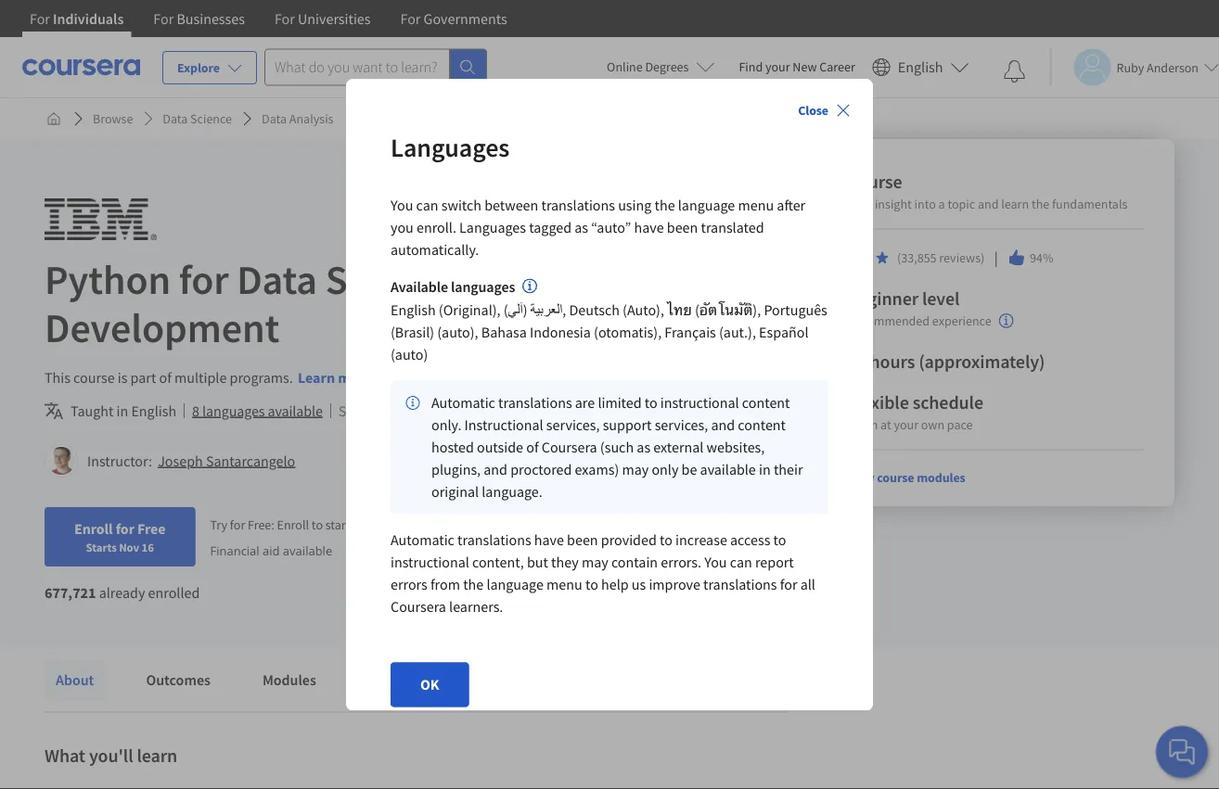 Task type: locate. For each thing, give the bounding box(es) containing it.
language down content,
[[487, 576, 544, 595]]

topic
[[948, 196, 975, 212]]

1 vertical spatial language
[[487, 576, 544, 595]]

languages inside dialog
[[451, 278, 515, 297]]

your right find
[[765, 58, 790, 75]]

25
[[847, 350, 866, 373]]

tagged
[[529, 218, 572, 237]]

beginner level recommended experience
[[847, 287, 991, 330]]

indonesia
[[530, 324, 591, 342]]

access right full
[[433, 517, 468, 533]]

automatic right "7-"
[[391, 531, 455, 550]]

from
[[430, 576, 460, 595]]

english down part
[[131, 402, 176, 420]]

1 horizontal spatial translated
[[701, 218, 764, 237]]

1 vertical spatial may
[[622, 461, 649, 479]]

0 horizontal spatial can
[[416, 196, 438, 214]]

can left report
[[730, 554, 752, 572]]

1 horizontal spatial can
[[730, 554, 752, 572]]

1 vertical spatial menu
[[547, 576, 582, 595]]

start
[[325, 517, 350, 533]]

1 horizontal spatial been
[[667, 218, 698, 237]]

is
[[118, 368, 128, 387]]

enroll
[[277, 517, 309, 533], [74, 520, 113, 538]]

0 horizontal spatial instructional
[[391, 554, 469, 572]]

recommendations link
[[357, 660, 499, 700]]

0 horizontal spatial enroll
[[74, 520, 113, 538]]

into
[[914, 196, 936, 212]]

financial aid available button
[[210, 542, 332, 559]]

data analysis link
[[254, 102, 341, 135]]

be inside automatic translations are limited to instructional content only. instructional services, support services, and content hosted outside of coursera (such as external websites, plugins, and proctored exams) may only be available in their original language.
[[682, 461, 697, 479]]

some
[[338, 402, 374, 420]]

hosted
[[431, 439, 474, 457]]

of
[[159, 368, 172, 387], [526, 439, 539, 457]]

2 vertical spatial your
[[353, 517, 377, 533]]

1 horizontal spatial have
[[634, 218, 664, 237]]

languages inside button
[[202, 402, 265, 420]]

the up learners.
[[463, 576, 484, 595]]

translations up the tagged
[[541, 196, 615, 214]]

services, up external
[[655, 416, 708, 435]]

1 vertical spatial of
[[526, 439, 539, 457]]

1 vertical spatial in
[[759, 461, 771, 479]]

0 vertical spatial have
[[634, 218, 664, 237]]

for
[[179, 253, 229, 305], [230, 517, 245, 533], [116, 520, 134, 538], [780, 576, 797, 595]]

languages right 8 at the left bottom
[[202, 402, 265, 420]]

this
[[45, 368, 70, 387]]

what you'll learn
[[45, 745, 177, 768]]

0 vertical spatial automatic
[[431, 394, 495, 413]]

1 vertical spatial you
[[704, 554, 727, 572]]

for inside try for free: enroll to start your 7-day full access free trial financial aid available
[[230, 517, 245, 533]]

1 vertical spatial languages
[[459, 218, 526, 237]]

coursera inside automatic translations are limited to instructional content only. instructional services, support services, and content hosted outside of coursera (such as external websites, plugins, and proctored exams) may only be available in their original language.
[[542, 439, 597, 457]]

ibm image
[[45, 199, 157, 240]]

you
[[391, 218, 414, 237]]

instructional
[[464, 416, 543, 435]]

translations down report
[[703, 576, 777, 595]]

automatic inside automatic translations are limited to instructional content only. instructional services, support services, and content hosted outside of coursera (such as external websites, plugins, and proctored exams) may only be available in their original language.
[[431, 394, 495, 413]]

languages up switch
[[391, 131, 510, 164]]

in inside automatic translations are limited to instructional content only. instructional services, support services, and content hosted outside of coursera (such as external websites, plugins, and proctored exams) may only be available in their original language.
[[759, 461, 771, 479]]

&
[[520, 253, 546, 305]]

available right aid
[[283, 542, 332, 559]]

2 horizontal spatial english
[[898, 58, 943, 77]]

0 vertical spatial your
[[765, 58, 790, 75]]

0 horizontal spatial in
[[116, 402, 128, 420]]

santarcangelo
[[206, 452, 295, 470]]

1 horizontal spatial you
[[704, 554, 727, 572]]

help
[[601, 576, 629, 595]]

you'll
[[89, 745, 133, 768]]

and down the 'outside'
[[484, 461, 507, 479]]

coursera inside automatic translations have been provided to increase access to instructional content, but they may contain errors. you can report errors from the language menu to help us improve translations for all coursera learners.
[[391, 598, 446, 617]]

2 services, from the left
[[655, 416, 708, 435]]

been inside automatic translations have been provided to increase access to instructional content, but they may contain errors. you can report errors from the language menu to help us improve translations for all coursera learners.
[[567, 531, 598, 550]]

(آلي),
[[504, 301, 566, 320]]

hours
[[870, 350, 915, 373]]

languages
[[391, 131, 510, 164], [459, 218, 526, 237]]

services, down are
[[546, 416, 600, 435]]

learn left at
[[847, 417, 878, 433]]

enroll right free:
[[277, 517, 309, 533]]

677,721
[[45, 584, 96, 602]]

1 vertical spatial languages
[[202, 402, 265, 420]]

0 horizontal spatial course
[[73, 368, 115, 387]]

the left fundamentals
[[1032, 196, 1050, 212]]

0 vertical spatial coursera
[[542, 439, 597, 457]]

1 vertical spatial your
[[894, 417, 919, 433]]

0 vertical spatial and
[[978, 196, 999, 212]]

2 horizontal spatial your
[[894, 417, 919, 433]]

translated inside you can switch between translations using the language menu after you enroll. languages tagged as "auto" have been translated automatically.
[[701, 218, 764, 237]]

automatic up only.
[[431, 394, 495, 413]]

1 vertical spatial learn
[[137, 745, 177, 768]]

1 vertical spatial available
[[700, 461, 756, 479]]

data inside python for data science, ai & development
[[237, 253, 317, 305]]

0 horizontal spatial languages
[[202, 402, 265, 420]]

english inside button
[[898, 58, 943, 77]]

in left the 'their'
[[759, 461, 771, 479]]

taught in english
[[71, 402, 176, 420]]

1 horizontal spatial be
[[682, 461, 697, 479]]

english for english
[[898, 58, 943, 77]]

for inside automatic translations have been provided to increase access to instructional content, but they may contain errors. you can report errors from the language menu to help us improve translations for all coursera learners.
[[780, 576, 797, 595]]

available languages
[[391, 278, 515, 297]]

for individuals
[[30, 9, 124, 28]]

you
[[391, 196, 413, 214], [704, 554, 727, 572]]

and up websites,
[[711, 416, 735, 435]]

not
[[458, 402, 479, 420]]

their
[[774, 461, 803, 479]]

0 horizontal spatial of
[[159, 368, 172, 387]]

language right using
[[678, 196, 735, 214]]

course right view
[[877, 469, 914, 486]]

as inside automatic translations are limited to instructional content only. instructional services, support services, and content hosted outside of coursera (such as external websites, plugins, and proctored exams) may only be available in their original language.
[[637, 439, 650, 457]]

0 vertical spatial english
[[898, 58, 943, 77]]

None search field
[[264, 49, 487, 86]]

learn left more
[[298, 368, 335, 387]]

1 vertical spatial be
[[682, 461, 697, 479]]

translations inside automatic translations are limited to instructional content only. instructional services, support services, and content hosted outside of coursera (such as external websites, plugins, and proctored exams) may only be available in their original language.
[[498, 394, 572, 413]]

automatic inside automatic translations have been provided to increase access to instructional content, but they may contain errors. you can report errors from the language menu to help us improve translations for all coursera learners.
[[391, 531, 455, 550]]

available inside automatic translations are limited to instructional content only. instructional services, support services, and content hosted outside of coursera (such as external websites, plugins, and proctored exams) may only be available in their original language.
[[700, 461, 756, 479]]

you inside automatic translations have been provided to increase access to instructional content, but they may contain errors. you can report errors from the language menu to help us improve translations for all coursera learners.
[[704, 554, 727, 572]]

1 horizontal spatial enroll
[[277, 517, 309, 533]]

automatic
[[431, 394, 495, 413], [391, 531, 455, 550]]

as left "auto"
[[575, 218, 588, 237]]

be
[[482, 402, 497, 420], [682, 461, 697, 479]]

94%
[[1030, 250, 1054, 266]]

1 horizontal spatial your
[[765, 58, 790, 75]]

view course modules link
[[847, 469, 966, 486]]

english inside english (original), العربية (آلي), deutsch (auto), ไทย (อัตโนมัติ), português (brasil) (auto), bahasa indonesia (otomatis), français (aut.), español (auto)
[[391, 301, 436, 320]]

plugins,
[[431, 461, 481, 479]]

of inside automatic translations are limited to instructional content only. instructional services, support services, and content hosted outside of coursera (such as external websites, plugins, and proctored exams) may only be available in their original language.
[[526, 439, 539, 457]]

learners.
[[449, 598, 503, 617]]

menu left after
[[738, 196, 774, 214]]

course for view
[[877, 469, 914, 486]]

you up you
[[391, 196, 413, 214]]

the inside course gain insight into a topic and learn the fundamentals
[[1032, 196, 1050, 212]]

languages up (original),
[[451, 278, 515, 297]]

be right 'not'
[[482, 402, 497, 420]]

for left the universities
[[275, 9, 295, 28]]

1 horizontal spatial learn
[[1001, 196, 1029, 212]]

0 vertical spatial course
[[73, 368, 115, 387]]

own
[[921, 417, 945, 433]]

for left governments
[[400, 9, 421, 28]]

0 horizontal spatial have
[[534, 531, 564, 550]]

have up 'but'
[[534, 531, 564, 550]]

in
[[116, 402, 128, 420], [759, 461, 771, 479]]

the right using
[[655, 196, 675, 214]]

external
[[653, 439, 704, 457]]

of right part
[[159, 368, 172, 387]]

0 horizontal spatial language
[[487, 576, 544, 595]]

can up enroll.
[[416, 196, 438, 214]]

been right "auto"
[[667, 218, 698, 237]]

2 horizontal spatial the
[[1032, 196, 1050, 212]]

1 vertical spatial course
[[877, 469, 914, 486]]

for
[[30, 9, 50, 28], [153, 9, 174, 28], [275, 9, 295, 28], [400, 9, 421, 28]]

for left businesses
[[153, 9, 174, 28]]

modules
[[262, 671, 316, 689]]

for for businesses
[[153, 9, 174, 28]]

1 horizontal spatial course
[[877, 469, 914, 486]]

1 vertical spatial coursera
[[391, 598, 446, 617]]

for inside enroll for free starts nov 16
[[116, 520, 134, 538]]

0 horizontal spatial the
[[463, 576, 484, 595]]

languages down between
[[459, 218, 526, 237]]

0 horizontal spatial services,
[[546, 416, 600, 435]]

3 for from the left
[[275, 9, 295, 28]]

career
[[819, 58, 855, 75]]

ok button
[[391, 663, 469, 708]]

1 horizontal spatial in
[[759, 461, 771, 479]]

translated
[[701, 218, 764, 237], [500, 402, 563, 420]]

your right at
[[894, 417, 919, 433]]

automatic translations are limited to instructional content only. instructional services, support services, and content hosted outside of coursera (such as external websites, plugins, and proctored exams) may only be available in their original language. element
[[391, 381, 829, 515]]

2 horizontal spatial may
[[622, 461, 649, 479]]

for for try
[[230, 517, 245, 533]]

for left individuals
[[30, 9, 50, 28]]

as right (such
[[637, 439, 650, 457]]

(such
[[600, 439, 634, 457]]

about link
[[45, 660, 105, 700]]

coursera down the errors
[[391, 598, 446, 617]]

language
[[678, 196, 735, 214], [487, 576, 544, 595]]

menu down they on the left bottom of page
[[547, 576, 582, 595]]

16
[[142, 540, 154, 555]]

1 vertical spatial instructional
[[391, 554, 469, 572]]

available down websites,
[[700, 461, 756, 479]]

flexible
[[847, 391, 909, 414]]

switch
[[441, 196, 482, 214]]

1 vertical spatial automatic
[[391, 531, 455, 550]]

0 horizontal spatial your
[[353, 517, 377, 533]]

joseph santarcangelo image
[[47, 447, 75, 475]]

1 vertical spatial can
[[730, 554, 752, 572]]

to
[[645, 394, 657, 413], [312, 517, 323, 533], [660, 531, 672, 550], [773, 531, 786, 550], [585, 576, 598, 595]]

they
[[551, 554, 579, 572]]

available down programs.
[[268, 402, 323, 420]]

translations up content,
[[457, 531, 531, 550]]

2 vertical spatial may
[[582, 554, 608, 572]]

level
[[922, 287, 960, 310]]

part
[[130, 368, 156, 387]]

to left start
[[312, 517, 323, 533]]

coursera image
[[22, 52, 140, 82]]

have down using
[[634, 218, 664, 237]]

experience
[[932, 313, 991, 330]]

0 vertical spatial language
[[678, 196, 735, 214]]

limited
[[598, 394, 642, 413]]

full
[[413, 517, 430, 533]]

0 vertical spatial been
[[667, 218, 698, 237]]

instructional inside automatic translations have been provided to increase access to instructional content, but they may contain errors. you can report errors from the language menu to help us improve translations for all coursera learners.
[[391, 554, 469, 572]]

1 horizontal spatial menu
[[738, 196, 774, 214]]

browse
[[93, 110, 133, 127]]

1 vertical spatial as
[[637, 439, 650, 457]]

as inside you can switch between translations using the language menu after you enroll. languages tagged as "auto" have been translated automatically.
[[575, 218, 588, 237]]

1 vertical spatial learn
[[847, 417, 878, 433]]

for inside python for data science, ai & development
[[179, 253, 229, 305]]

and right topic
[[978, 196, 999, 212]]

1 horizontal spatial of
[[526, 439, 539, 457]]

(auto)
[[391, 346, 428, 364]]

0 horizontal spatial as
[[575, 218, 588, 237]]

0 horizontal spatial access
[[433, 517, 468, 533]]

improve
[[649, 576, 700, 595]]

data
[[163, 110, 188, 127], [262, 110, 287, 127], [237, 253, 317, 305]]

you can switch between translations using the language menu after you enroll. languages tagged as "auto" have been translated automatically.
[[391, 196, 805, 259]]

0 vertical spatial learn
[[298, 368, 335, 387]]

coursera up exams)
[[542, 439, 597, 457]]

automatic for automatic translations are limited to instructional content only. instructional services, support services, and content hosted outside of coursera (such as external websites, plugins, and proctored exams) may only be available in their original language.
[[431, 394, 495, 413]]

2 horizontal spatial and
[[978, 196, 999, 212]]

your left "7-"
[[353, 517, 377, 533]]

0 horizontal spatial translated
[[500, 402, 563, 420]]

0 vertical spatial languages
[[451, 278, 515, 297]]

0 horizontal spatial coursera
[[391, 598, 446, 617]]

outcomes
[[146, 671, 211, 689]]

1 vertical spatial and
[[711, 416, 735, 435]]

your
[[765, 58, 790, 75], [894, 417, 919, 433], [353, 517, 377, 533]]

already
[[99, 584, 145, 602]]

1 horizontal spatial languages
[[451, 278, 515, 297]]

0 horizontal spatial english
[[131, 402, 176, 420]]

0 horizontal spatial been
[[567, 531, 598, 550]]

0 vertical spatial learn
[[1001, 196, 1029, 212]]

0 horizontal spatial menu
[[547, 576, 582, 595]]

enroll up starts
[[74, 520, 113, 538]]

translations up instructional
[[498, 394, 572, 413]]

contain
[[611, 554, 658, 572]]

0 vertical spatial may
[[428, 402, 455, 420]]

universities
[[298, 9, 371, 28]]

0 horizontal spatial you
[[391, 196, 413, 214]]

1 horizontal spatial as
[[637, 439, 650, 457]]

learn right you'll
[[137, 745, 177, 768]]

1 vertical spatial translated
[[500, 402, 563, 420]]

access up report
[[730, 531, 770, 550]]

1 horizontal spatial may
[[582, 554, 608, 572]]

1 vertical spatial been
[[567, 531, 598, 550]]

to right limited
[[645, 394, 657, 413]]

1 horizontal spatial the
[[655, 196, 675, 214]]

4 for from the left
[[400, 9, 421, 28]]

for for individuals
[[30, 9, 50, 28]]

your inside try for free: enroll to start your 7-day full access free trial financial aid available
[[353, 517, 377, 533]]

english up (brasil)
[[391, 301, 436, 320]]

1 for from the left
[[30, 9, 50, 28]]

1 vertical spatial have
[[534, 531, 564, 550]]

you down increase
[[704, 554, 727, 572]]

enrolled
[[148, 584, 200, 602]]

in right taught
[[116, 402, 128, 420]]

"auto"
[[591, 218, 631, 237]]

for for enroll
[[116, 520, 134, 538]]

for for universities
[[275, 9, 295, 28]]

translated up the 'outside'
[[500, 402, 563, 420]]

can inside you can switch between translations using the language menu after you enroll. languages tagged as "auto" have been translated automatically.
[[416, 196, 438, 214]]

0 horizontal spatial may
[[428, 402, 455, 420]]

instructional up from
[[391, 554, 469, 572]]

access inside automatic translations have been provided to increase access to instructional content, but they may contain errors. you can report errors from the language menu to help us improve translations for all coursera learners.
[[730, 531, 770, 550]]

financial
[[210, 542, 259, 559]]

to left help on the bottom of the page
[[585, 576, 598, 595]]

instructional up external
[[660, 394, 739, 413]]

0 vertical spatial translated
[[701, 218, 764, 237]]

individuals
[[53, 9, 124, 28]]

businesses
[[177, 9, 245, 28]]

0 vertical spatial of
[[159, 368, 172, 387]]

be right only
[[682, 461, 697, 479]]

0 vertical spatial be
[[482, 402, 497, 420]]

0 vertical spatial menu
[[738, 196, 774, 214]]

of up 'proctored'
[[526, 439, 539, 457]]

course
[[847, 170, 902, 193]]

english right career
[[898, 58, 943, 77]]

0 horizontal spatial learn
[[137, 745, 177, 768]]

2 for from the left
[[153, 9, 174, 28]]

1 horizontal spatial coursera
[[542, 439, 597, 457]]

may left 'not'
[[428, 402, 455, 420]]

1 horizontal spatial services,
[[655, 416, 708, 435]]

1 horizontal spatial language
[[678, 196, 735, 214]]

0 vertical spatial in
[[116, 402, 128, 420]]

can inside automatic translations have been provided to increase access to instructional content, but they may contain errors. you can report errors from the language menu to help us improve translations for all coursera learners.
[[730, 554, 752, 572]]

more information on translated content image
[[523, 279, 537, 294]]

1 horizontal spatial access
[[730, 531, 770, 550]]

learn right topic
[[1001, 196, 1029, 212]]

0 vertical spatial can
[[416, 196, 438, 214]]

translated up (อัตโนมัติ),
[[701, 218, 764, 237]]

ok
[[420, 676, 439, 695]]

1 horizontal spatial instructional
[[660, 394, 739, 413]]

may down (such
[[622, 461, 649, 479]]

may up help on the bottom of the page
[[582, 554, 608, 572]]

learn inside course gain insight into a topic and learn the fundamentals
[[1001, 196, 1029, 212]]

0 vertical spatial you
[[391, 196, 413, 214]]

course left is
[[73, 368, 115, 387]]

websites,
[[707, 439, 765, 457]]

0 vertical spatial available
[[268, 402, 323, 420]]

been up they on the left bottom of page
[[567, 531, 598, 550]]

gain
[[847, 196, 872, 212]]

may inside automatic translations have been provided to increase access to instructional content, but they may contain errors. you can report errors from the language menu to help us improve translations for all coursera learners.
[[582, 554, 608, 572]]



Task type: vqa. For each thing, say whether or not it's contained in the screenshot.
(33,855 Reviews) | in the top right of the page
yes



Task type: describe. For each thing, give the bounding box(es) containing it.
flexible schedule learn at your own pace
[[847, 391, 983, 433]]

have inside automatic translations have been provided to increase access to instructional content, but they may contain errors. you can report errors from the language menu to help us improve translations for all coursera learners.
[[534, 531, 564, 550]]

beginner
[[847, 287, 919, 310]]

8
[[192, 402, 199, 420]]

new
[[793, 58, 817, 75]]

starts
[[86, 540, 117, 555]]

aid
[[263, 542, 280, 559]]

for governments
[[400, 9, 507, 28]]

languages dialog
[[346, 79, 873, 752]]

available inside button
[[268, 402, 323, 420]]

25 hours (approximately)
[[847, 350, 1045, 373]]

8 languages available button
[[192, 400, 323, 422]]

(อัตโนมัติ),
[[695, 301, 761, 320]]

some content may not be translated
[[338, 402, 563, 420]]

deutsch
[[569, 301, 620, 320]]

languages for 8
[[202, 402, 265, 420]]

recommendations
[[368, 671, 488, 689]]

automatic for automatic translations have been provided to increase access to instructional content, but they may contain errors. you can report errors from the language menu to help us improve translations for all coursera learners.
[[391, 531, 455, 550]]

language inside automatic translations have been provided to increase access to instructional content, but they may contain errors. you can report errors from the language menu to help us improve translations for all coursera learners.
[[487, 576, 544, 595]]

english for english (original), العربية (آلي), deutsch (auto), ไทย (อัตโนมัติ), português (brasil) (auto), bahasa indonesia (otomatis), français (aut.), español (auto)
[[391, 301, 436, 320]]

fundamentals
[[1052, 196, 1128, 212]]

chat with us image
[[1167, 738, 1197, 767]]

taught
[[71, 402, 114, 420]]

data for data science
[[163, 110, 188, 127]]

development
[[45, 302, 280, 353]]

languages for available
[[451, 278, 515, 297]]

bahasa
[[481, 324, 527, 342]]

data science link
[[155, 102, 239, 135]]

banner navigation
[[15, 0, 522, 37]]

using
[[618, 196, 652, 214]]

close button
[[791, 94, 858, 127]]

science
[[190, 110, 232, 127]]

browse link
[[85, 102, 140, 135]]

show notifications image
[[1003, 60, 1026, 83]]

to up errors.
[[660, 531, 672, 550]]

0 horizontal spatial learn
[[298, 368, 335, 387]]

the inside automatic translations have been provided to increase access to instructional content, but they may contain errors. you can report errors from the language menu to help us improve translations for all coursera learners.
[[463, 576, 484, 595]]

(brasil)
[[391, 324, 434, 342]]

multiple
[[174, 368, 227, 387]]

python for data science, ai & development
[[45, 253, 546, 353]]

home image
[[46, 111, 61, 126]]

languages inside you can switch between translations using the language menu after you enroll. languages tagged as "auto" have been translated automatically.
[[459, 218, 526, 237]]

translations inside you can switch between translations using the language menu after you enroll. languages tagged as "auto" have been translated automatically.
[[541, 196, 615, 214]]

(auto),
[[437, 324, 478, 342]]

learn inside flexible schedule learn at your own pace
[[847, 417, 878, 433]]

data for data analysis
[[262, 110, 287, 127]]

at
[[881, 417, 891, 433]]

proctored
[[510, 461, 572, 479]]

exams)
[[575, 461, 619, 479]]

try for free: enroll to start your 7-day full access free trial financial aid available
[[210, 517, 516, 559]]

menu inside you can switch between translations using the language menu after you enroll. languages tagged as "auto" have been translated automatically.
[[738, 196, 774, 214]]

modules link
[[251, 660, 327, 700]]

2 vertical spatial english
[[131, 402, 176, 420]]

all
[[800, 576, 815, 595]]

errors
[[391, 576, 427, 595]]

for universities
[[275, 9, 371, 28]]

(aut.),
[[719, 324, 756, 342]]

0 horizontal spatial be
[[482, 402, 497, 420]]

try
[[210, 517, 227, 533]]

between
[[484, 196, 538, 214]]

programs.
[[230, 368, 293, 387]]

(33,855 reviews) |
[[897, 248, 1000, 268]]

free
[[471, 517, 492, 533]]

language inside you can switch between translations using the language menu after you enroll. languages tagged as "auto" have been translated automatically.
[[678, 196, 735, 214]]

automatically.
[[391, 240, 479, 259]]

your inside flexible schedule learn at your own pace
[[894, 417, 919, 433]]

1 horizontal spatial and
[[711, 416, 735, 435]]

to inside try for free: enroll to start your 7-day full access free trial financial aid available
[[312, 517, 323, 533]]

only.
[[431, 416, 461, 435]]

day
[[391, 517, 410, 533]]

(otomatis),
[[594, 324, 662, 342]]

for businesses
[[153, 9, 245, 28]]

|
[[992, 248, 1000, 268]]

outcomes link
[[135, 660, 222, 700]]

access inside try for free: enroll to start your 7-day full access free trial financial aid available
[[433, 517, 468, 533]]

view
[[847, 469, 875, 486]]

may inside automatic translations are limited to instructional content only. instructional services, support services, and content hosted outside of coursera (such as external websites, plugins, and proctored exams) may only be available in their original language.
[[622, 461, 649, 479]]

are
[[575, 394, 595, 413]]

menu inside automatic translations have been provided to increase access to instructional content, but they may contain errors. you can report errors from the language menu to help us improve translations for all coursera learners.
[[547, 576, 582, 595]]

content,
[[472, 554, 524, 572]]

python
[[45, 253, 171, 305]]

free:
[[248, 517, 274, 533]]

you inside you can switch between translations using the language menu after you enroll. languages tagged as "auto" have been translated automatically.
[[391, 196, 413, 214]]

governments
[[424, 9, 507, 28]]

1 services, from the left
[[546, 416, 600, 435]]

enroll inside try for free: enroll to start your 7-day full access free trial financial aid available
[[277, 517, 309, 533]]

after
[[777, 196, 805, 214]]

enroll for free starts nov 16
[[74, 520, 166, 555]]

joseph
[[158, 452, 203, 470]]

ai
[[478, 253, 512, 305]]

your inside "link"
[[765, 58, 790, 75]]

only
[[652, 461, 679, 479]]

to inside automatic translations are limited to instructional content only. instructional services, support services, and content hosted outside of coursera (such as external websites, plugins, and proctored exams) may only be available in their original language.
[[645, 394, 657, 413]]

course for this
[[73, 368, 115, 387]]

enroll inside enroll for free starts nov 16
[[74, 520, 113, 538]]

7-
[[380, 517, 391, 533]]

been inside you can switch between translations using the language menu after you enroll. languages tagged as "auto" have been translated automatically.
[[667, 218, 698, 237]]

close
[[798, 102, 829, 119]]

errors.
[[661, 554, 701, 572]]

for for governments
[[400, 9, 421, 28]]

english button
[[865, 37, 976, 97]]

0 vertical spatial languages
[[391, 131, 510, 164]]

more
[[338, 368, 372, 387]]

have inside you can switch between translations using the language menu after you enroll. languages tagged as "auto" have been translated automatically.
[[634, 218, 664, 237]]

2 vertical spatial and
[[484, 461, 507, 479]]

العربية
[[530, 301, 562, 320]]

português
[[764, 301, 827, 320]]

(original),
[[439, 301, 501, 320]]

(33,855
[[897, 250, 937, 266]]

support
[[603, 416, 652, 435]]

to up report
[[773, 531, 786, 550]]

language.
[[482, 483, 543, 502]]

outside
[[477, 439, 523, 457]]

for for python
[[179, 253, 229, 305]]

analysis
[[289, 110, 333, 127]]

free
[[137, 520, 166, 538]]

data science
[[163, 110, 232, 127]]

available
[[391, 278, 448, 297]]

available inside try for free: enroll to start your 7-day full access free trial financial aid available
[[283, 542, 332, 559]]

français
[[665, 324, 716, 342]]

and inside course gain insight into a topic and learn the fundamentals
[[978, 196, 999, 212]]

the inside you can switch between translations using the language menu after you enroll. languages tagged as "auto" have been translated automatically.
[[655, 196, 675, 214]]

view course modules
[[847, 469, 966, 486]]

(approximately)
[[919, 350, 1045, 373]]

but
[[527, 554, 548, 572]]

english (original), العربية (آلي), deutsch (auto), ไทย (อัตโนมัติ), português (brasil) (auto), bahasa indonesia (otomatis), français (aut.), español (auto)
[[391, 301, 827, 364]]

find your new career
[[739, 58, 855, 75]]

instructional inside automatic translations are limited to instructional content only. instructional services, support services, and content hosted outside of coursera (such as external websites, plugins, and proctored exams) may only be available in their original language.
[[660, 394, 739, 413]]



